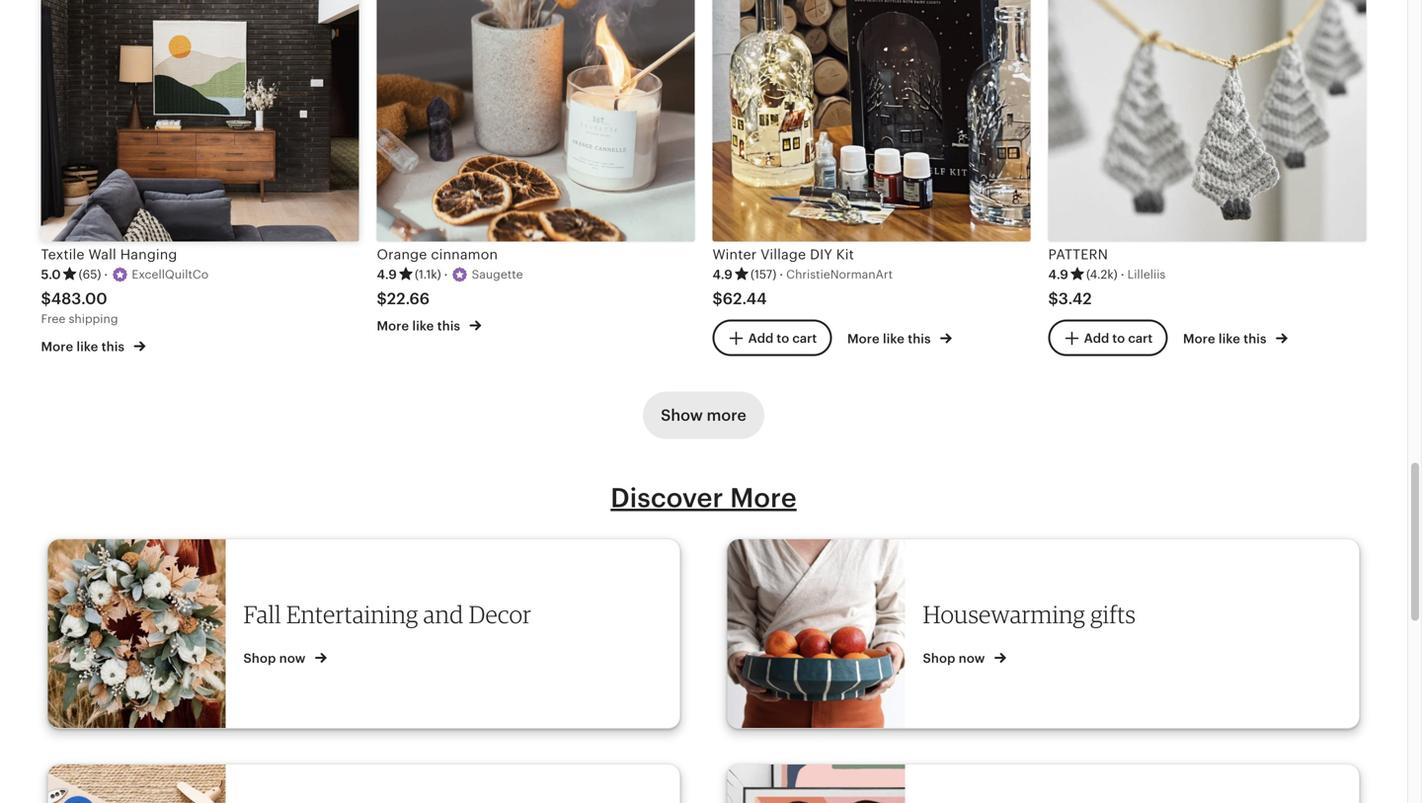 Task type: describe. For each thing, give the bounding box(es) containing it.
orange cinnamon - artisanal candle scented with natural soy wax image
[[377, 0, 695, 242]]

(157)
[[751, 268, 777, 281]]

village
[[761, 247, 806, 262]]

$ for 3.42
[[1049, 290, 1059, 308]]

gifts
[[1091, 600, 1136, 629]]

saugette
[[472, 268, 523, 281]]

housewarming gifts
[[923, 600, 1136, 629]]

$ for 483.00
[[41, 290, 51, 308]]

· christienormanart
[[780, 267, 893, 282]]

2 now from the left
[[959, 651, 986, 666]]

show
[[661, 407, 703, 425]]

add for 3.42
[[1084, 331, 1110, 346]]

wall
[[88, 247, 117, 262]]

$ 3.42
[[1049, 290, 1092, 308]]

cinnamon
[[431, 247, 498, 262]]

add to cart for 3.42
[[1084, 331, 1153, 346]]

discover more link
[[611, 483, 797, 514]]

2 · from the left
[[444, 267, 448, 282]]

excellquiltco
[[132, 268, 209, 281]]

483.00
[[51, 290, 107, 308]]

4.9 for 3.42
[[1049, 267, 1069, 282]]

$ 22.66
[[377, 290, 430, 308]]

to for 62.44
[[777, 331, 790, 346]]

textile wall hanging - mountain landscape tapestry - fabric wall hanging - modern cabin decor - statement wall art - living room wall art image
[[41, 0, 359, 242]]

show more link
[[643, 392, 765, 439]]

discover more
[[611, 483, 797, 514]]

62.44
[[723, 290, 767, 308]]

cart for $ 62.44
[[793, 331, 817, 346]]

1 shop from the left
[[244, 651, 276, 666]]

textile
[[41, 247, 85, 262]]

1 · from the left
[[104, 267, 108, 282]]

1 now from the left
[[279, 651, 306, 666]]

winter village diy kit, hand painted bottle with fairy lights, home gift, home decor, craft kit, mother's day gift image
[[713, 0, 1031, 242]]

1 shop now from the left
[[244, 651, 309, 666]]

$ for 22.66
[[377, 290, 387, 308]]

fall
[[244, 600, 281, 629]]

add to cart button for 62.44
[[713, 320, 832, 356]]

to for 3.42
[[1113, 331, 1126, 346]]

show more
[[661, 407, 747, 425]]



Task type: locate. For each thing, give the bounding box(es) containing it.
cart down '· lilleliis'
[[1129, 331, 1153, 346]]

orange cinnamon
[[377, 247, 498, 262]]

(1.1k)
[[415, 268, 441, 281]]

lilleliis
[[1128, 268, 1166, 281]]

· right (157)
[[780, 267, 784, 282]]

more like this
[[377, 319, 464, 334], [848, 332, 935, 346], [1184, 332, 1270, 346], [41, 340, 128, 354]]

to down (4.2k)
[[1113, 331, 1126, 346]]

22.66
[[387, 290, 430, 308]]

3 · from the left
[[780, 267, 784, 282]]

$ inside $ 483.00 free shipping
[[41, 290, 51, 308]]

shop down the housewarming
[[923, 651, 956, 666]]

cart
[[793, 331, 817, 346], [1129, 331, 1153, 346]]

now
[[279, 651, 306, 666], [959, 651, 986, 666]]

decor
[[469, 600, 532, 629]]

shop now down the fall
[[244, 651, 309, 666]]

1 add to cart button from the left
[[713, 320, 832, 356]]

0 horizontal spatial cart
[[793, 331, 817, 346]]

add to cart button down the 3.42
[[1049, 320, 1168, 356]]

4.9
[[377, 267, 397, 282], [713, 267, 733, 282], [1049, 267, 1069, 282]]

2 add from the left
[[1084, 331, 1110, 346]]

$ up free
[[41, 290, 51, 308]]

1 horizontal spatial add to cart
[[1084, 331, 1153, 346]]

(4.2k)
[[1087, 268, 1118, 281]]

2 add to cart button from the left
[[1049, 320, 1168, 356]]

more like this link
[[377, 315, 482, 335], [848, 328, 952, 348], [1184, 328, 1288, 348], [41, 336, 146, 356]]

0 horizontal spatial add to cart button
[[713, 320, 832, 356]]

2 $ from the left
[[377, 290, 387, 308]]

0 horizontal spatial add to cart
[[749, 331, 817, 346]]

1 horizontal spatial 4.9
[[713, 267, 733, 282]]

cart for $ 3.42
[[1129, 331, 1153, 346]]

add down 62.44
[[749, 331, 774, 346]]

1 horizontal spatial now
[[959, 651, 986, 666]]

add
[[749, 331, 774, 346], [1084, 331, 1110, 346]]

0 horizontal spatial to
[[777, 331, 790, 346]]

(65)
[[79, 268, 101, 281]]

$ 483.00 free shipping
[[41, 290, 118, 326]]

this
[[437, 319, 461, 334], [908, 332, 931, 346], [1244, 332, 1267, 346], [102, 340, 125, 354]]

1 to from the left
[[777, 331, 790, 346]]

to down · christienormanart
[[777, 331, 790, 346]]

3 $ from the left
[[713, 290, 723, 308]]

shipping
[[69, 312, 118, 326]]

to
[[777, 331, 790, 346], [1113, 331, 1126, 346]]

and
[[424, 600, 464, 629]]

1 horizontal spatial to
[[1113, 331, 1126, 346]]

$ for 62.44
[[713, 290, 723, 308]]

kit
[[837, 247, 854, 262]]

add to cart down the 3.42
[[1084, 331, 1153, 346]]

$ down "orange" at left
[[377, 290, 387, 308]]

0 horizontal spatial 4.9
[[377, 267, 397, 282]]

shop
[[244, 651, 276, 666], [923, 651, 956, 666]]

add to cart button down 62.44
[[713, 320, 832, 356]]

1 add to cart from the left
[[749, 331, 817, 346]]

4.9 for 22.66
[[377, 267, 397, 282]]

like
[[412, 319, 434, 334], [883, 332, 905, 346], [1219, 332, 1241, 346], [77, 340, 98, 354]]

$ 62.44
[[713, 290, 767, 308]]

add to cart button for 3.42
[[1049, 320, 1168, 356]]

4.9 up $ 3.42
[[1049, 267, 1069, 282]]

housewarming
[[923, 600, 1086, 629]]

1 4.9 from the left
[[377, 267, 397, 282]]

pattern - christmas tree garland - crochet pattern, home decoration, crochet ornament, gift wrapping, diy, 5 languages image
[[1049, 0, 1367, 242]]

1 $ from the left
[[41, 290, 51, 308]]

diy
[[810, 247, 833, 262]]

2 horizontal spatial 4.9
[[1049, 267, 1069, 282]]

now down the housewarming
[[959, 651, 986, 666]]

·
[[104, 267, 108, 282], [444, 267, 448, 282], [780, 267, 784, 282], [1121, 267, 1125, 282]]

1 horizontal spatial cart
[[1129, 331, 1153, 346]]

4 $ from the left
[[1049, 290, 1059, 308]]

· right (4.2k)
[[1121, 267, 1125, 282]]

2 4.9 from the left
[[713, 267, 733, 282]]

· right (1.1k)
[[444, 267, 448, 282]]

2 shop now from the left
[[923, 651, 989, 666]]

winter
[[713, 247, 757, 262]]

2 shop from the left
[[923, 651, 956, 666]]

textile wall hanging
[[41, 247, 177, 262]]

5.0
[[41, 267, 61, 282]]

shop now down the housewarming
[[923, 651, 989, 666]]

0 horizontal spatial now
[[279, 651, 306, 666]]

4.9 down "orange" at left
[[377, 267, 397, 282]]

pattern
[[1049, 247, 1109, 262]]

1 horizontal spatial add
[[1084, 331, 1110, 346]]

· right (65)
[[104, 267, 108, 282]]

discover
[[611, 483, 724, 514]]

add to cart
[[749, 331, 817, 346], [1084, 331, 1153, 346]]

2 to from the left
[[1113, 331, 1126, 346]]

0 horizontal spatial add
[[749, 331, 774, 346]]

fall entertaining and decor
[[244, 600, 532, 629]]

hanging
[[120, 247, 177, 262]]

4.9 down winter
[[713, 267, 733, 282]]

free
[[41, 312, 66, 326]]

$ down 'pattern'
[[1049, 290, 1059, 308]]

cart down · christienormanart
[[793, 331, 817, 346]]

add to cart down 62.44
[[749, 331, 817, 346]]

1 cart from the left
[[793, 331, 817, 346]]

add to cart for 62.44
[[749, 331, 817, 346]]

add for 62.44
[[749, 331, 774, 346]]

2 add to cart from the left
[[1084, 331, 1153, 346]]

shop down the fall
[[244, 651, 276, 666]]

add down the 3.42
[[1084, 331, 1110, 346]]

3 4.9 from the left
[[1049, 267, 1069, 282]]

3.42
[[1059, 290, 1092, 308]]

$ down winter
[[713, 290, 723, 308]]

1 horizontal spatial add to cart button
[[1049, 320, 1168, 356]]

0 horizontal spatial shop now
[[244, 651, 309, 666]]

add to cart button
[[713, 320, 832, 356], [1049, 320, 1168, 356]]

winter village diy kit
[[713, 247, 854, 262]]

2 cart from the left
[[1129, 331, 1153, 346]]

1 add from the left
[[749, 331, 774, 346]]

0 horizontal spatial shop
[[244, 651, 276, 666]]

orange
[[377, 247, 427, 262]]

christienormanart
[[787, 268, 893, 281]]

now down the fall
[[279, 651, 306, 666]]

4 · from the left
[[1121, 267, 1125, 282]]

$
[[41, 290, 51, 308], [377, 290, 387, 308], [713, 290, 723, 308], [1049, 290, 1059, 308]]

4.9 for 62.44
[[713, 267, 733, 282]]

1 horizontal spatial shop now
[[923, 651, 989, 666]]

more
[[377, 319, 409, 334], [848, 332, 880, 346], [1184, 332, 1216, 346], [41, 340, 73, 354], [730, 483, 797, 514]]

more
[[707, 407, 747, 425]]

shop now
[[244, 651, 309, 666], [923, 651, 989, 666]]

· lilleliis
[[1121, 267, 1166, 282]]

1 horizontal spatial shop
[[923, 651, 956, 666]]

entertaining
[[286, 600, 418, 629]]



Task type: vqa. For each thing, say whether or not it's contained in the screenshot.
ADD TO CART button related to 3.42
yes



